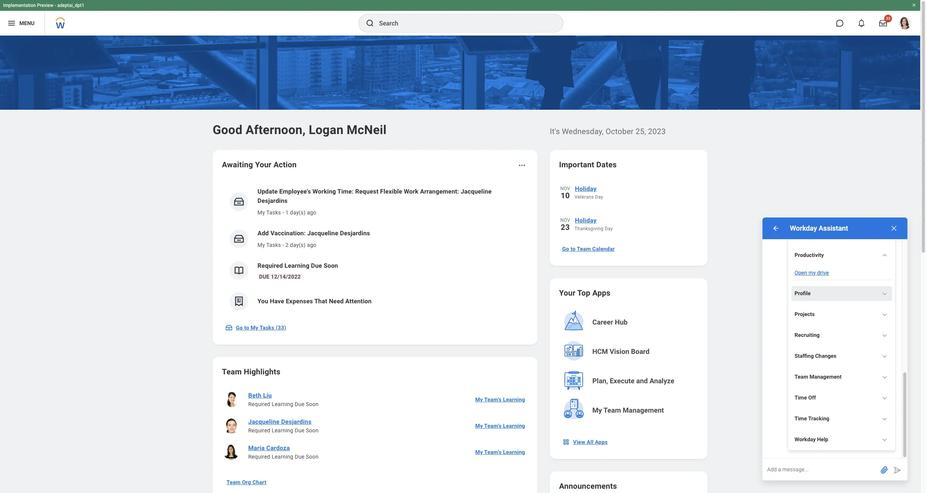 Task type: locate. For each thing, give the bounding box(es) containing it.
nov left "holiday veterans day"
[[561, 186, 571, 192]]

0 horizontal spatial go
[[236, 325, 243, 331]]

tasks for 2
[[267, 242, 281, 248]]

inbox image down awaiting
[[233, 196, 245, 208]]

team org chart
[[227, 480, 267, 486]]

workday inside dropdown button
[[795, 437, 817, 443]]

ago up add vaccination: jacqueline desjardins
[[307, 210, 317, 216]]

ago
[[307, 210, 317, 216], [307, 242, 317, 248]]

2 holiday from the top
[[576, 217, 597, 224]]

go
[[563, 246, 570, 252], [236, 325, 243, 331]]

projects
[[795, 312, 816, 318]]

learning
[[285, 262, 310, 270], [504, 397, 526, 403], [272, 402, 294, 408], [504, 423, 526, 430], [272, 428, 294, 434], [504, 450, 526, 456], [272, 454, 294, 461]]

2 nov from the top
[[561, 218, 571, 223]]

1 vertical spatial day
[[605, 226, 613, 232]]

menu button
[[0, 11, 45, 36]]

0 horizontal spatial day
[[596, 195, 604, 200]]

0 vertical spatial my team's learning button
[[473, 392, 529, 408]]

team left the highlights
[[222, 368, 242, 377]]

inbox image left go to my tasks (33)
[[225, 324, 233, 332]]

my inside button
[[593, 407, 603, 415]]

6 chevron up image from the top
[[883, 417, 888, 422]]

1 day(s) from the top
[[290, 210, 306, 216]]

chevron up image inside time off dropdown button
[[883, 396, 888, 401]]

- left 2
[[283, 242, 284, 248]]

0 vertical spatial day
[[596, 195, 604, 200]]

1 vertical spatial jacqueline
[[308, 230, 339, 237]]

required up "due 12/14/2022"
[[258, 262, 283, 270]]

team inside dropdown button
[[795, 374, 809, 380]]

1 horizontal spatial your
[[560, 289, 576, 298]]

beth liu button
[[245, 392, 275, 401]]

working
[[313, 188, 336, 195]]

0 vertical spatial nov
[[561, 186, 571, 192]]

- inside menu banner
[[55, 3, 56, 8]]

soon for desjardins
[[306, 428, 319, 434]]

tasks
[[267, 210, 281, 216], [267, 242, 281, 248], [260, 325, 275, 331]]

jacqueline desjardins button
[[245, 418, 315, 427]]

day for 23
[[605, 226, 613, 232]]

vaccination:
[[271, 230, 306, 237]]

jacqueline right arrangement:
[[461, 188, 492, 195]]

0 vertical spatial desjardins
[[258, 197, 288, 205]]

1 vertical spatial your
[[560, 289, 576, 298]]

execute
[[610, 377, 635, 385]]

2 vertical spatial my team's learning button
[[473, 445, 529, 461]]

0 vertical spatial workday
[[791, 224, 818, 233]]

1 vertical spatial my team's learning
[[476, 423, 526, 430]]

1 ago from the top
[[307, 210, 317, 216]]

tasks left 2
[[267, 242, 281, 248]]

apps right the top
[[593, 289, 611, 298]]

changes
[[816, 353, 837, 360]]

33
[[887, 16, 891, 21]]

all
[[587, 440, 594, 446]]

my team's learning button for liu
[[473, 392, 529, 408]]

profile
[[795, 291, 811, 297]]

2 ago from the top
[[307, 242, 317, 248]]

projects button
[[792, 308, 893, 322]]

1 holiday from the top
[[576, 185, 597, 193]]

learning inside maria cardoza required learning due soon
[[272, 454, 294, 461]]

0 vertical spatial to
[[571, 246, 576, 252]]

tasks left (33)
[[260, 325, 275, 331]]

required down maria
[[248, 454, 271, 461]]

implementation preview -   adeptai_dpt1
[[3, 3, 84, 8]]

nov for 23
[[561, 218, 571, 223]]

Add a message... text field
[[763, 459, 879, 481]]

nov for 10
[[561, 186, 571, 192]]

apps
[[593, 289, 611, 298], [596, 440, 608, 446]]

time left off at the bottom of the page
[[795, 395, 808, 401]]

1 horizontal spatial go
[[563, 246, 570, 252]]

implementation
[[3, 3, 36, 8]]

chevron up image inside projects dropdown button
[[883, 312, 888, 318]]

0 horizontal spatial management
[[623, 407, 665, 415]]

1 nov from the top
[[561, 186, 571, 192]]

- right preview on the left of page
[[55, 3, 56, 8]]

inbox image left add
[[233, 233, 245, 245]]

go to team calendar
[[563, 246, 615, 252]]

soon inside maria cardoza required learning due soon
[[306, 454, 319, 461]]

day inside "holiday veterans day"
[[596, 195, 604, 200]]

1 vertical spatial nov
[[561, 218, 571, 223]]

2 time from the top
[[795, 416, 808, 422]]

view
[[574, 440, 586, 446]]

awaiting
[[222, 160, 253, 170]]

1 vertical spatial time
[[795, 416, 808, 422]]

tasks inside button
[[260, 325, 275, 331]]

chevron up image for recruiting
[[883, 333, 888, 339]]

time tracking button
[[792, 412, 893, 427]]

jacqueline down beth liu "button"
[[248, 419, 280, 426]]

awaiting your action list
[[222, 181, 529, 317]]

0 vertical spatial ago
[[307, 210, 317, 216]]

chevron up image inside time tracking dropdown button
[[883, 417, 888, 422]]

1 vertical spatial day(s)
[[290, 242, 306, 248]]

your
[[255, 160, 272, 170], [560, 289, 576, 298]]

chevron up image for team management
[[883, 375, 888, 380]]

preview
[[37, 3, 53, 8]]

2 vertical spatial desjardins
[[281, 419, 312, 426]]

logan
[[309, 123, 344, 137]]

1 vertical spatial ago
[[307, 242, 317, 248]]

holiday inside the holiday thanksgiving day
[[576, 217, 597, 224]]

required down beth liu "button"
[[248, 402, 271, 408]]

due up jacqueline desjardins button
[[295, 402, 305, 408]]

my team's learning button
[[473, 392, 529, 408], [473, 419, 529, 434], [473, 445, 529, 461]]

5 chevron up image from the top
[[883, 354, 888, 360]]

day(s) right 2
[[290, 242, 306, 248]]

go down dashboard expenses "icon"
[[236, 325, 243, 331]]

1 vertical spatial workday
[[795, 437, 817, 443]]

2 vertical spatial chevron up image
[[883, 438, 888, 443]]

send image
[[894, 466, 903, 476]]

1 chevron up image from the top
[[883, 375, 888, 380]]

holiday up veterans
[[576, 185, 597, 193]]

your left the top
[[560, 289, 576, 298]]

due inside beth liu required learning due soon
[[295, 402, 305, 408]]

application
[[763, 459, 908, 481]]

0 horizontal spatial jacqueline
[[248, 419, 280, 426]]

1 chevron up image from the top
[[883, 253, 888, 259]]

career hub
[[593, 319, 628, 327]]

team management
[[795, 374, 842, 380]]

wednesday,
[[562, 127, 604, 136]]

apps inside button
[[596, 440, 608, 446]]

0 vertical spatial your
[[255, 160, 272, 170]]

arrow left image
[[773, 225, 781, 233]]

due for jacqueline desjardins
[[295, 428, 305, 434]]

due inside 'jacqueline desjardins required learning due soon'
[[295, 428, 305, 434]]

chevron up image inside staffing changes dropdown button
[[883, 354, 888, 360]]

your left action
[[255, 160, 272, 170]]

1 vertical spatial tasks
[[267, 242, 281, 248]]

chevron up image inside 'productivity' dropdown button
[[883, 253, 888, 259]]

0 vertical spatial my team's learning
[[476, 397, 526, 403]]

2 vertical spatial tasks
[[260, 325, 275, 331]]

required inside maria cardoza required learning due soon
[[248, 454, 271, 461]]

chevron up image inside profile dropdown button
[[883, 291, 888, 297]]

1 vertical spatial go
[[236, 325, 243, 331]]

team for team highlights
[[222, 368, 242, 377]]

10
[[561, 191, 570, 200]]

october
[[606, 127, 634, 136]]

time off button
[[792, 391, 893, 406]]

holiday
[[576, 185, 597, 193], [576, 217, 597, 224]]

1 vertical spatial my team's learning button
[[473, 419, 529, 434]]

jacqueline right the vaccination:
[[308, 230, 339, 237]]

chevron up image for profile
[[883, 291, 888, 297]]

day inside the holiday thanksgiving day
[[605, 226, 613, 232]]

to
[[571, 246, 576, 252], [244, 325, 249, 331]]

0 vertical spatial tasks
[[267, 210, 281, 216]]

due left 12/14/2022
[[259, 274, 270, 280]]

0 vertical spatial chevron up image
[[883, 375, 888, 380]]

0 vertical spatial inbox image
[[233, 196, 245, 208]]

1 vertical spatial -
[[283, 210, 284, 216]]

workday left help
[[795, 437, 817, 443]]

2 day(s) from the top
[[290, 242, 306, 248]]

top
[[578, 289, 591, 298]]

2 horizontal spatial jacqueline
[[461, 188, 492, 195]]

0 vertical spatial go
[[563, 246, 570, 252]]

holiday button for 23
[[575, 216, 699, 226]]

ago down add vaccination: jacqueline desjardins
[[307, 242, 317, 248]]

due inside maria cardoza required learning due soon
[[295, 454, 305, 461]]

desjardins inside update employee's working time: request flexible work arrangement: jacqueline desjardins
[[258, 197, 288, 205]]

time left tracking
[[795, 416, 808, 422]]

holiday button
[[575, 184, 699, 194], [575, 216, 699, 226]]

1 horizontal spatial day
[[605, 226, 613, 232]]

go down 23
[[563, 246, 570, 252]]

chevron up image for staffing changes
[[883, 354, 888, 360]]

thanksgiving
[[575, 226, 604, 232]]

you
[[258, 298, 269, 305]]

chevron up image inside workday help dropdown button
[[883, 438, 888, 443]]

highlights
[[244, 368, 281, 377]]

- left 1
[[283, 210, 284, 216]]

0 vertical spatial time
[[795, 395, 808, 401]]

required up maria
[[248, 428, 271, 434]]

good afternoon, logan mcneil main content
[[0, 36, 921, 494]]

notifications large image
[[858, 19, 866, 27]]

expenses
[[286, 298, 313, 305]]

1 vertical spatial management
[[623, 407, 665, 415]]

0 vertical spatial team's
[[485, 397, 502, 403]]

soon inside beth liu required learning due soon
[[306, 402, 319, 408]]

2 team's from the top
[[485, 423, 502, 430]]

due for maria cardoza
[[295, 454, 305, 461]]

2 vertical spatial jacqueline
[[248, 419, 280, 426]]

team down 'execute'
[[604, 407, 622, 415]]

my team management
[[593, 407, 665, 415]]

holiday inside "holiday veterans day"
[[576, 185, 597, 193]]

management down and
[[623, 407, 665, 415]]

to down thanksgiving
[[571, 246, 576, 252]]

0 vertical spatial holiday button
[[575, 184, 699, 194]]

my team's learning for desjardins
[[476, 423, 526, 430]]

management down changes
[[810, 374, 842, 380]]

team
[[577, 246, 591, 252], [222, 368, 242, 377], [795, 374, 809, 380], [604, 407, 622, 415], [227, 480, 241, 486]]

1 vertical spatial holiday button
[[575, 216, 699, 226]]

team left org
[[227, 480, 241, 486]]

staffing changes button
[[792, 349, 893, 364]]

2 chevron up image from the top
[[883, 291, 888, 297]]

recruiting
[[795, 332, 820, 339]]

dashboard expenses image
[[233, 296, 245, 308]]

assistant
[[819, 224, 849, 233]]

due
[[311, 262, 322, 270], [259, 274, 270, 280], [295, 402, 305, 408], [295, 428, 305, 434], [295, 454, 305, 461]]

team down staffing
[[795, 374, 809, 380]]

announcements
[[560, 482, 618, 492]]

mcneil
[[347, 123, 387, 137]]

0 vertical spatial -
[[55, 3, 56, 8]]

day
[[596, 195, 604, 200], [605, 226, 613, 232]]

holiday for 23
[[576, 217, 597, 224]]

holiday veterans day
[[575, 185, 604, 200]]

day for 10
[[596, 195, 604, 200]]

jacqueline inside update employee's working time: request flexible work arrangement: jacqueline desjardins
[[461, 188, 492, 195]]

1 vertical spatial team's
[[485, 423, 502, 430]]

my team's learning button for cardoza
[[473, 445, 529, 461]]

employee's
[[280, 188, 311, 195]]

good afternoon, logan mcneil
[[213, 123, 387, 137]]

0 horizontal spatial your
[[255, 160, 272, 170]]

team's for desjardins
[[485, 423, 502, 430]]

3 my team's learning from the top
[[476, 450, 526, 456]]

chevron up image
[[883, 375, 888, 380], [883, 396, 888, 401], [883, 438, 888, 443]]

hcm
[[593, 348, 609, 356]]

0 vertical spatial jacqueline
[[461, 188, 492, 195]]

4 chevron up image from the top
[[883, 333, 888, 339]]

chevron up image inside team management dropdown button
[[883, 375, 888, 380]]

2 vertical spatial inbox image
[[225, 324, 233, 332]]

jacqueline
[[461, 188, 492, 195], [308, 230, 339, 237], [248, 419, 280, 426]]

1 vertical spatial to
[[244, 325, 249, 331]]

due for beth liu
[[295, 402, 305, 408]]

team inside button
[[604, 407, 622, 415]]

1 vertical spatial chevron up image
[[883, 396, 888, 401]]

plan,
[[593, 377, 609, 385]]

nov down 10
[[561, 218, 571, 223]]

required inside 'jacqueline desjardins required learning due soon'
[[248, 428, 271, 434]]

1 vertical spatial inbox image
[[233, 233, 245, 245]]

x image
[[891, 225, 899, 233]]

1 my team's learning button from the top
[[473, 392, 529, 408]]

soon inside 'jacqueline desjardins required learning due soon'
[[306, 428, 319, 434]]

3 chevron up image from the top
[[883, 312, 888, 318]]

inbox image for my tasks - 2 day(s) ago
[[233, 233, 245, 245]]

inbox image
[[233, 196, 245, 208], [233, 233, 245, 245], [225, 324, 233, 332]]

0 vertical spatial holiday
[[576, 185, 597, 193]]

1 vertical spatial apps
[[596, 440, 608, 446]]

nov 23
[[561, 218, 571, 232]]

org
[[242, 480, 251, 486]]

tasks left 1
[[267, 210, 281, 216]]

2 my team's learning from the top
[[476, 423, 526, 430]]

workday assistant region
[[763, 0, 908, 481]]

chevron up image
[[883, 253, 888, 259], [883, 291, 888, 297], [883, 312, 888, 318], [883, 333, 888, 339], [883, 354, 888, 360], [883, 417, 888, 422]]

workday right arrow left image
[[791, 224, 818, 233]]

0 vertical spatial management
[[810, 374, 842, 380]]

1 horizontal spatial management
[[810, 374, 842, 380]]

workday for workday assistant
[[791, 224, 818, 233]]

required inside beth liu required learning due soon
[[248, 402, 271, 408]]

0 vertical spatial apps
[[593, 289, 611, 298]]

1 team's from the top
[[485, 397, 502, 403]]

team org chart button
[[224, 475, 270, 491]]

required inside awaiting your action list
[[258, 262, 283, 270]]

1 holiday button from the top
[[575, 184, 699, 194]]

and
[[637, 377, 648, 385]]

1 horizontal spatial to
[[571, 246, 576, 252]]

1 time from the top
[[795, 395, 808, 401]]

team's for liu
[[485, 397, 502, 403]]

apps right all
[[596, 440, 608, 446]]

0 vertical spatial day(s)
[[290, 210, 306, 216]]

ago for my tasks - 2 day(s) ago
[[307, 242, 317, 248]]

1 my team's learning from the top
[[476, 397, 526, 403]]

related actions image
[[519, 162, 526, 170]]

it's
[[550, 127, 560, 136]]

inbox image inside go to my tasks (33) button
[[225, 324, 233, 332]]

due down 'jacqueline desjardins required learning due soon'
[[295, 454, 305, 461]]

chevron up image for workday help
[[883, 438, 888, 443]]

2 chevron up image from the top
[[883, 396, 888, 401]]

book open image
[[233, 265, 245, 277]]

team's
[[485, 397, 502, 403], [485, 423, 502, 430], [485, 450, 502, 456]]

2 vertical spatial my team's learning
[[476, 450, 526, 456]]

required
[[258, 262, 283, 270], [248, 402, 271, 408], [248, 428, 271, 434], [248, 454, 271, 461]]

3 my team's learning button from the top
[[473, 445, 529, 461]]

2 vertical spatial -
[[283, 242, 284, 248]]

workday
[[791, 224, 818, 233], [795, 437, 817, 443]]

jacqueline desjardins required learning due soon
[[248, 419, 319, 434]]

chevron up image inside recruiting dropdown button
[[883, 333, 888, 339]]

Search Workday  search field
[[379, 15, 547, 32]]

to for team
[[571, 246, 576, 252]]

2 vertical spatial team's
[[485, 450, 502, 456]]

beth
[[248, 392, 262, 400]]

2 holiday button from the top
[[575, 216, 699, 226]]

3 chevron up image from the top
[[883, 438, 888, 443]]

day right veterans
[[596, 195, 604, 200]]

learning inside 'jacqueline desjardins required learning due soon'
[[272, 428, 294, 434]]

inbox image for my tasks - 1 day(s) ago
[[233, 196, 245, 208]]

2 my team's learning button from the top
[[473, 419, 529, 434]]

day(s) right 1
[[290, 210, 306, 216]]

request
[[356, 188, 379, 195]]

management inside team management dropdown button
[[810, 374, 842, 380]]

day right thanksgiving
[[605, 226, 613, 232]]

justify image
[[7, 19, 16, 28]]

0 horizontal spatial to
[[244, 325, 249, 331]]

due down jacqueline desjardins button
[[295, 428, 305, 434]]

3 team's from the top
[[485, 450, 502, 456]]

chart
[[253, 480, 267, 486]]

open my drive
[[795, 270, 830, 276]]

to down dashboard expenses "icon"
[[244, 325, 249, 331]]

1 vertical spatial holiday
[[576, 217, 597, 224]]

holiday up thanksgiving
[[576, 217, 597, 224]]

chevron up image for time off
[[883, 396, 888, 401]]



Task type: vqa. For each thing, say whether or not it's contained in the screenshot.
the top "10,"
no



Task type: describe. For each thing, give the bounding box(es) containing it.
add
[[258, 230, 269, 237]]

1
[[286, 210, 289, 216]]

go for go to team calendar
[[563, 246, 570, 252]]

my team's learning for liu
[[476, 397, 526, 403]]

workday for workday help
[[795, 437, 817, 443]]

chevron up image for projects
[[883, 312, 888, 318]]

inbox large image
[[880, 19, 888, 27]]

ago for my tasks - 1 day(s) ago
[[307, 210, 317, 216]]

plan, execute and analyze
[[593, 377, 675, 385]]

adeptai_dpt1
[[57, 3, 84, 8]]

board
[[632, 348, 650, 356]]

required for beth
[[248, 402, 271, 408]]

plan, execute and analyze button
[[560, 368, 700, 396]]

cardoza
[[267, 445, 290, 452]]

time for time tracking
[[795, 416, 808, 422]]

go for go to my tasks (33)
[[236, 325, 243, 331]]

day(s) for 2
[[290, 242, 306, 248]]

tasks for 1
[[267, 210, 281, 216]]

team highlights list
[[222, 387, 529, 466]]

update employee's working time: request flexible work arrangement: jacqueline desjardins
[[258, 188, 492, 205]]

1 vertical spatial desjardins
[[340, 230, 370, 237]]

tracking
[[809, 416, 830, 422]]

action
[[274, 160, 297, 170]]

management inside my team management button
[[623, 407, 665, 415]]

due 12/14/2022
[[259, 274, 301, 280]]

career hub button
[[560, 309, 700, 337]]

desjardins inside 'jacqueline desjardins required learning due soon'
[[281, 419, 312, 426]]

jacqueline inside 'jacqueline desjardins required learning due soon'
[[248, 419, 280, 426]]

holiday button for 10
[[575, 184, 699, 194]]

nov 10
[[561, 186, 571, 200]]

my
[[809, 270, 817, 276]]

your top apps
[[560, 289, 611, 298]]

apps for view all apps
[[596, 440, 608, 446]]

profile logan mcneil image
[[899, 17, 912, 31]]

profile button
[[792, 287, 893, 302]]

time:
[[338, 188, 354, 195]]

need
[[329, 298, 344, 305]]

have
[[270, 298, 284, 305]]

holiday thanksgiving day
[[575, 217, 613, 232]]

workday help button
[[792, 433, 893, 448]]

nbox image
[[563, 439, 570, 447]]

important dates element
[[560, 180, 699, 240]]

off
[[809, 395, 817, 401]]

chevron up image for productivity
[[883, 253, 888, 259]]

view all apps
[[574, 440, 608, 446]]

holiday for 10
[[576, 185, 597, 193]]

33 button
[[875, 15, 893, 32]]

- for 1
[[283, 210, 284, 216]]

productivity button
[[792, 248, 893, 263]]

soon for liu
[[306, 402, 319, 408]]

close environment banner image
[[913, 3, 917, 7]]

25,
[[636, 127, 647, 136]]

2
[[286, 242, 289, 248]]

to for my
[[244, 325, 249, 331]]

open
[[795, 270, 808, 276]]

time for time off
[[795, 395, 808, 401]]

my tasks - 1 day(s) ago
[[258, 210, 317, 216]]

team highlights
[[222, 368, 281, 377]]

2023
[[649, 127, 666, 136]]

23
[[561, 223, 570, 232]]

add vaccination: jacqueline desjardins
[[258, 230, 370, 237]]

learning inside awaiting your action list
[[285, 262, 310, 270]]

apps for your top apps
[[593, 289, 611, 298]]

team for team management
[[795, 374, 809, 380]]

beth liu required learning due soon
[[248, 392, 319, 408]]

12/14/2022
[[271, 274, 301, 280]]

maria
[[248, 445, 265, 452]]

required for maria
[[248, 454, 271, 461]]

- for adeptai_dpt1
[[55, 3, 56, 8]]

my team's learning button for desjardins
[[473, 419, 529, 434]]

team's for cardoza
[[485, 450, 502, 456]]

chevron up image for time tracking
[[883, 417, 888, 422]]

team for team org chart
[[227, 480, 241, 486]]

team left calendar
[[577, 246, 591, 252]]

vision
[[610, 348, 630, 356]]

veterans
[[575, 195, 594, 200]]

you have expenses that need attention button
[[222, 286, 529, 317]]

soon for cardoza
[[306, 454, 319, 461]]

arrangement:
[[420, 188, 460, 195]]

help
[[818, 437, 829, 443]]

important dates
[[560, 160, 617, 170]]

open my drive link
[[795, 270, 830, 276]]

work
[[404, 188, 419, 195]]

day(s) for 1
[[290, 210, 306, 216]]

menu banner
[[0, 0, 921, 36]]

1 horizontal spatial jacqueline
[[308, 230, 339, 237]]

you have expenses that need attention
[[258, 298, 372, 305]]

go to team calendar button
[[560, 242, 619, 257]]

it's wednesday, october 25, 2023
[[550, 127, 666, 136]]

workday assistant
[[791, 224, 849, 233]]

career
[[593, 319, 614, 327]]

my team's learning for cardoza
[[476, 450, 526, 456]]

liu
[[263, 392, 272, 400]]

recruiting button
[[792, 329, 893, 343]]

maria cardoza button
[[245, 444, 293, 454]]

productivity
[[795, 252, 825, 259]]

time off
[[795, 395, 817, 401]]

- for 2
[[283, 242, 284, 248]]

go to my tasks (33) button
[[222, 320, 291, 336]]

due down add vaccination: jacqueline desjardins
[[311, 262, 322, 270]]

(33)
[[276, 325, 286, 331]]

soon inside awaiting your action list
[[324, 262, 338, 270]]

search image
[[366, 19, 375, 28]]

learning inside beth liu required learning due soon
[[272, 402, 294, 408]]

view all apps button
[[560, 435, 613, 451]]

upload clip image
[[881, 466, 890, 475]]

flexible
[[380, 188, 403, 195]]

staffing changes
[[795, 353, 837, 360]]

required for jacqueline
[[248, 428, 271, 434]]

update
[[258, 188, 278, 195]]

hcm vision board
[[593, 348, 650, 356]]

dates
[[597, 160, 617, 170]]



